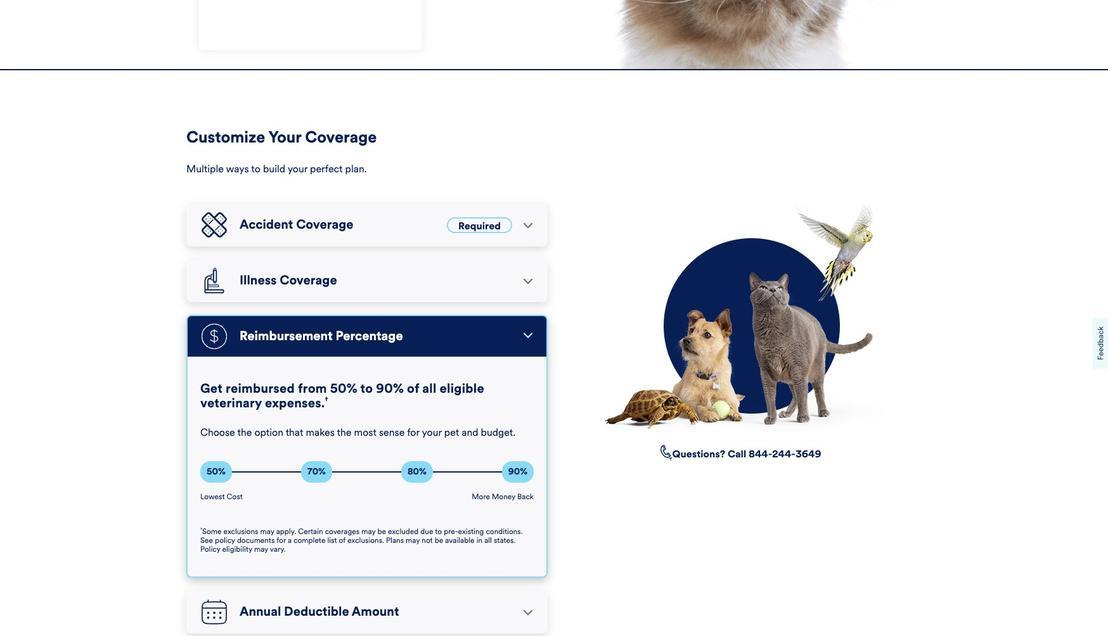 Task type: locate. For each thing, give the bounding box(es) containing it.
† up the see
[[200, 527, 202, 533]]

90% up sense
[[376, 381, 404, 397]]

your left pet
[[422, 427, 442, 439]]

1 horizontal spatial your
[[422, 427, 442, 439]]

0 horizontal spatial †
[[200, 527, 202, 533]]

1 vertical spatial coverage
[[296, 217, 354, 233]]

accident
[[240, 217, 293, 233]]

the left option
[[238, 427, 252, 439]]

0 vertical spatial †
[[325, 396, 328, 405]]

conditions.
[[486, 528, 523, 537]]

multiple
[[186, 163, 224, 175]]

0 horizontal spatial for
[[277, 537, 286, 546]]

questions?
[[673, 449, 726, 461]]

1 horizontal spatial of
[[407, 381, 419, 397]]

1 vertical spatial all
[[485, 537, 492, 546]]

† for †
[[325, 396, 328, 405]]

† for † some exclusions may apply. certain coverages may                   be excluded due to pre-existing conditions. see policy                   documents for a complete list of exclusions. plans may not be                   available in all states. policy eligibility may vary.
[[200, 527, 202, 533]]

0 horizontal spatial 50%
[[207, 467, 226, 478]]

90% up back
[[509, 467, 528, 478]]

0 vertical spatial 90%
[[376, 381, 404, 397]]

be right not
[[435, 537, 443, 546]]

choose the option that makes the most sense for your pet and                   budget.
[[200, 427, 516, 439]]

required
[[459, 220, 501, 232]]

1 vertical spatial of
[[339, 537, 346, 546]]

0 vertical spatial 50%
[[330, 381, 358, 397]]

your right the build
[[288, 163, 308, 175]]

50% inside get reimbursed from 50% to 90% of all eligible veterinary                   expenses.
[[330, 381, 358, 397]]

to up "most"
[[361, 381, 373, 397]]

all right in
[[485, 537, 492, 546]]

coverage for accident coverage
[[296, 217, 354, 233]]

available
[[445, 537, 475, 546]]

questions? call 844-244-3649
[[673, 449, 822, 461]]

0 horizontal spatial all
[[423, 381, 437, 397]]

for right sense
[[407, 427, 420, 439]]

annual deductible amount
[[240, 605, 399, 621]]

the left "most"
[[337, 427, 352, 439]]

list
[[328, 537, 337, 546]]

† inside † some exclusions may apply. certain coverages may                   be excluded due to pre-existing conditions. see policy                   documents for a complete list of exclusions. plans may not be                   available in all states. policy eligibility may vary.
[[200, 527, 202, 533]]

50%
[[330, 381, 358, 397], [207, 467, 226, 478]]

that
[[286, 427, 303, 439]]

1 horizontal spatial to
[[361, 381, 373, 397]]

see
[[200, 537, 213, 546]]

percentage
[[336, 329, 403, 345]]

may
[[260, 528, 274, 537], [362, 528, 376, 537], [406, 537, 420, 546], [254, 546, 268, 555]]

for inside † some exclusions may apply. certain coverages may                   be excluded due to pre-existing conditions. see policy                   documents for a complete list of exclusions. plans may not be                   available in all states. policy eligibility may vary.
[[277, 537, 286, 546]]

844-
[[749, 449, 772, 461]]

excluded
[[388, 528, 419, 537]]

perfect
[[310, 163, 343, 175]]

all inside † some exclusions may apply. certain coverages may                   be excluded due to pre-existing conditions. see policy                   documents for a complete list of exclusions. plans may not be                   available in all states. policy eligibility may vary.
[[485, 537, 492, 546]]

1 vertical spatial to
[[361, 381, 373, 397]]

1 horizontal spatial the
[[337, 427, 352, 439]]

0 horizontal spatial be
[[378, 528, 386, 537]]

0 horizontal spatial to
[[251, 163, 261, 175]]

50% right from
[[330, 381, 358, 397]]

pet
[[444, 427, 459, 439]]

your
[[288, 163, 308, 175], [422, 427, 442, 439]]

† some exclusions may apply. certain coverages may                   be excluded due to pre-existing conditions. see policy                   documents for a complete list of exclusions. plans may not be                   available in all states. policy eligibility may vary.
[[200, 527, 523, 555]]

exclusions.
[[348, 537, 384, 546]]

1 vertical spatial your
[[422, 427, 442, 439]]

not
[[422, 537, 433, 546]]

multiple ways to build your perfect plan.
[[186, 163, 367, 175]]

for left a
[[277, 537, 286, 546]]

0 vertical spatial your
[[288, 163, 308, 175]]

0 horizontal spatial 90%
[[376, 381, 404, 397]]

0 horizontal spatial your
[[288, 163, 308, 175]]

2 horizontal spatial to
[[435, 528, 442, 537]]

reimbursed
[[226, 381, 295, 397]]

0 vertical spatial coverage
[[305, 128, 377, 147]]

50% up lowest
[[207, 467, 226, 478]]

option
[[255, 427, 283, 439]]

0 vertical spatial for
[[407, 427, 420, 439]]

apply.
[[276, 528, 296, 537]]

complete
[[294, 537, 326, 546]]

0 vertical spatial of
[[407, 381, 419, 397]]

1 horizontal spatial all
[[485, 537, 492, 546]]

to left the build
[[251, 163, 261, 175]]

1 horizontal spatial 90%
[[509, 467, 528, 478]]

the
[[238, 427, 252, 439], [337, 427, 352, 439]]

get
[[200, 381, 223, 397]]

2 vertical spatial coverage
[[280, 273, 337, 289]]

policy
[[215, 537, 235, 546]]

to
[[251, 163, 261, 175], [361, 381, 373, 397], [435, 528, 442, 537]]

1 vertical spatial for
[[277, 537, 286, 546]]

customize your coverage
[[186, 128, 377, 147]]

for
[[407, 427, 420, 439], [277, 537, 286, 546]]

be
[[378, 528, 386, 537], [435, 537, 443, 546]]

80%
[[408, 467, 427, 478]]

reimbursement percentage
[[240, 329, 403, 345]]

amount
[[352, 605, 399, 621]]

illness coverage
[[240, 273, 337, 289]]

may right coverages
[[362, 528, 376, 537]]

may left 'apply.'
[[260, 528, 274, 537]]

0 vertical spatial all
[[423, 381, 437, 397]]

0 horizontal spatial of
[[339, 537, 346, 546]]

lowest
[[200, 493, 225, 502]]

†
[[325, 396, 328, 405], [200, 527, 202, 533]]

coverage up the "perfect"
[[305, 128, 377, 147]]

due
[[421, 528, 433, 537]]

coverage down the "perfect"
[[296, 217, 354, 233]]

† up makes
[[325, 396, 328, 405]]

90%
[[376, 381, 404, 397], [509, 467, 528, 478]]

be left excluded
[[378, 528, 386, 537]]

all
[[423, 381, 437, 397], [485, 537, 492, 546]]

2 vertical spatial to
[[435, 528, 442, 537]]

documents
[[237, 537, 275, 546]]

coverage right illness at top left
[[280, 273, 337, 289]]

1 vertical spatial †
[[200, 527, 202, 533]]

1 vertical spatial 90%
[[509, 467, 528, 478]]

all left eligible
[[423, 381, 437, 397]]

to inside † some exclusions may apply. certain coverages may                   be excluded due to pre-existing conditions. see policy                   documents for a complete list of exclusions. plans may not be                   available in all states. policy eligibility may vary.
[[435, 528, 442, 537]]

1 horizontal spatial 50%
[[330, 381, 358, 397]]

of left eligible
[[407, 381, 419, 397]]

coverage
[[305, 128, 377, 147], [296, 217, 354, 233], [280, 273, 337, 289]]

from
[[298, 381, 327, 397]]

in
[[477, 537, 483, 546]]

illness
[[240, 273, 277, 289]]

1 horizontal spatial †
[[325, 396, 328, 405]]

1 horizontal spatial for
[[407, 427, 420, 439]]

veterinary
[[200, 396, 262, 412]]

eligible
[[440, 381, 484, 397]]

may left not
[[406, 537, 420, 546]]

of right list on the bottom left of the page
[[339, 537, 346, 546]]

of
[[407, 381, 419, 397], [339, 537, 346, 546]]

to right due
[[435, 528, 442, 537]]

annual
[[240, 605, 281, 621]]

1 horizontal spatial be
[[435, 537, 443, 546]]

of inside get reimbursed from 50% to 90% of all eligible veterinary                   expenses.
[[407, 381, 419, 397]]

your
[[269, 128, 302, 147]]

0 horizontal spatial the
[[238, 427, 252, 439]]



Task type: describe. For each thing, give the bounding box(es) containing it.
more
[[472, 493, 490, 502]]

844-244-3649 link
[[749, 449, 822, 461]]

cost
[[227, 493, 243, 502]]

ways
[[226, 163, 249, 175]]

70%
[[307, 467, 326, 478]]

get reimbursed from 50% to 90% of all eligible veterinary                   expenses.
[[200, 381, 484, 412]]

call
[[728, 449, 747, 461]]

plans
[[386, 537, 404, 546]]

of inside † some exclusions may apply. certain coverages may                   be excluded due to pre-existing conditions. see policy                   documents for a complete list of exclusions. plans may not be                   available in all states. policy eligibility may vary.
[[339, 537, 346, 546]]

build
[[263, 163, 285, 175]]

1 vertical spatial 50%
[[207, 467, 226, 478]]

choose
[[200, 427, 235, 439]]

deductible
[[284, 605, 349, 621]]

expenses.
[[265, 396, 325, 412]]

coverages
[[325, 528, 360, 537]]

some
[[202, 528, 222, 537]]

customize
[[186, 128, 265, 147]]

sense
[[379, 427, 405, 439]]

existing
[[458, 528, 484, 537]]

vary.
[[270, 546, 286, 555]]

makes
[[306, 427, 335, 439]]

90% inside get reimbursed from 50% to 90% of all eligible veterinary                   expenses.
[[376, 381, 404, 397]]

plan.
[[345, 163, 367, 175]]

more money back
[[472, 493, 534, 502]]

1 the from the left
[[238, 427, 252, 439]]

reimbursement
[[240, 329, 333, 345]]

eligibility
[[222, 546, 252, 555]]

to inside get reimbursed from 50% to 90% of all eligible veterinary                   expenses.
[[361, 381, 373, 397]]

exclusions
[[224, 528, 258, 537]]

all inside get reimbursed from 50% to 90% of all eligible veterinary                   expenses.
[[423, 381, 437, 397]]

coverage for illness coverage
[[280, 273, 337, 289]]

pre-
[[444, 528, 458, 537]]

and
[[462, 427, 479, 439]]

states.
[[494, 537, 516, 546]]

244-
[[772, 449, 796, 461]]

2 the from the left
[[337, 427, 352, 439]]

back
[[518, 493, 534, 502]]

may left vary.
[[254, 546, 268, 555]]

policy
[[200, 546, 220, 555]]

0 vertical spatial to
[[251, 163, 261, 175]]

lowest cost
[[200, 493, 243, 502]]

3649
[[796, 449, 822, 461]]

budget.
[[481, 427, 516, 439]]

accident coverage
[[240, 217, 354, 233]]

most
[[354, 427, 377, 439]]

certain
[[298, 528, 323, 537]]

a
[[288, 537, 292, 546]]

money
[[492, 493, 516, 502]]



Task type: vqa. For each thing, say whether or not it's contained in the screenshot.
90% to the left
yes



